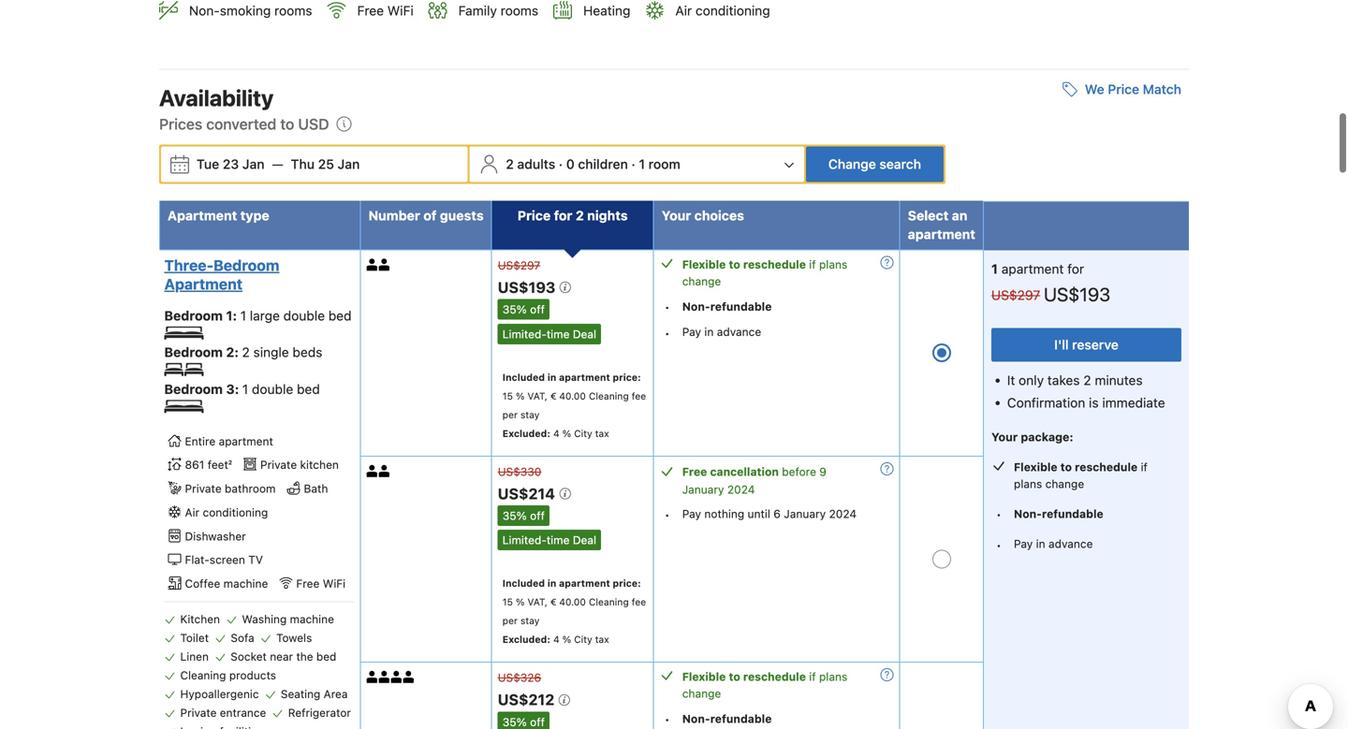 Task type: describe. For each thing, give the bounding box(es) containing it.
bathroom
[[225, 482, 276, 495]]

0
[[566, 156, 575, 172]]

single
[[253, 345, 289, 360]]

bedroom 2:
[[164, 345, 242, 360]]

1 horizontal spatial pay in advance
[[1014, 538, 1093, 551]]

0 horizontal spatial price
[[518, 208, 551, 223]]

15 for us$193
[[503, 390, 513, 402]]

fee for us$193
[[632, 390, 646, 402]]

per for us$214
[[503, 615, 518, 627]]

2 adults · 0 children · 1 room
[[506, 156, 681, 172]]

1 vertical spatial plans
[[1014, 478, 1042, 491]]

stay for us$214
[[521, 615, 540, 627]]

15 for us$214
[[503, 597, 513, 608]]

1 · from the left
[[559, 156, 563, 172]]

screen
[[210, 554, 245, 567]]

vat, for us$214
[[528, 597, 548, 608]]

1 vertical spatial flexible to reschedule
[[1014, 461, 1138, 474]]

time for us$193
[[547, 328, 570, 341]]

heating
[[583, 3, 631, 18]]

price for 2 nights
[[518, 208, 628, 223]]

off for us$193
[[530, 303, 545, 316]]

hypoallergenic
[[180, 688, 259, 701]]

before 9 january 2024
[[682, 465, 827, 496]]

number of guests
[[368, 208, 484, 223]]

1 vertical spatial non-refundable
[[1014, 508, 1104, 521]]

your package:
[[992, 430, 1074, 444]]

bedroom 1:
[[164, 308, 240, 323]]

towels
[[276, 632, 312, 645]]

private bathroom
[[185, 482, 276, 495]]

before
[[782, 465, 816, 478]]

1 apartment for
[[992, 261, 1084, 277]]

beds
[[293, 345, 322, 360]]

private entrance
[[180, 706, 266, 720]]

smoking
[[220, 3, 271, 18]]

linen
[[180, 650, 209, 663]]

family rooms
[[459, 3, 538, 18]]

flat-screen tv
[[185, 554, 263, 567]]

€ for us$214
[[550, 597, 556, 608]]

2 vertical spatial plans
[[819, 671, 848, 684]]

1 vertical spatial conditioning
[[203, 506, 268, 519]]

thu 25 jan button
[[283, 147, 367, 181]]

area
[[324, 688, 348, 701]]

2 vertical spatial refundable
[[710, 713, 772, 726]]

3 35% from the top
[[503, 716, 527, 729]]

cancellation
[[710, 465, 779, 478]]

2 vertical spatial free
[[296, 577, 320, 590]]

limited-time deal. you're getting a reduced rate because this property has a limited-time deal running. these deals only last up to 48 hours.. element for us$214
[[498, 530, 601, 551]]

0 horizontal spatial us$193
[[498, 279, 559, 296]]

1 vertical spatial pay
[[682, 507, 701, 520]]

1 large double bed
[[240, 308, 352, 323]]

35% off. you're getting a reduced rate because this property is offering a limited-time deal.. element for us$214
[[498, 505, 550, 526]]

apartment type
[[168, 208, 269, 223]]

if plans change for more details on meals and payment options image
[[682, 258, 848, 288]]

3 off from the top
[[530, 716, 545, 729]]

match
[[1143, 81, 1182, 97]]

private kitchen
[[260, 459, 339, 472]]

washing machine
[[242, 613, 334, 626]]

35% off for us$214
[[503, 509, 545, 522]]

entrance
[[220, 706, 266, 720]]

deal for us$193
[[573, 328, 596, 341]]

2 inside 2 adults · 0 children · 1 room dropdown button
[[506, 156, 514, 172]]

0 vertical spatial air
[[675, 3, 692, 18]]

adults
[[517, 156, 555, 172]]

kitchen
[[180, 613, 220, 626]]

0 vertical spatial pay in advance
[[682, 325, 761, 338]]

tue 23 jan — thu 25 jan
[[197, 156, 360, 172]]

vat, for us$193
[[528, 390, 548, 402]]

1 vertical spatial bed
[[297, 381, 320, 397]]

0 vertical spatial apartment
[[168, 208, 237, 223]]

if plans change for us$212 more details on meals and payment options icon
[[682, 671, 848, 701]]

0 vertical spatial non-refundable
[[682, 300, 772, 313]]

1 vertical spatial flexible
[[1014, 461, 1058, 474]]

limited-time deal for us$214
[[503, 534, 596, 547]]

2 vertical spatial non-refundable
[[682, 713, 772, 726]]

sofa
[[231, 632, 254, 645]]

us$330
[[498, 465, 542, 478]]

private for private bathroom
[[185, 482, 222, 495]]

us$214
[[498, 485, 559, 503]]

35% for us$214
[[503, 509, 527, 522]]

city for us$193
[[574, 428, 592, 439]]

until
[[748, 507, 770, 520]]

1 vertical spatial double
[[252, 381, 293, 397]]

1 vertical spatial if
[[1141, 461, 1148, 474]]

1 horizontal spatial air conditioning
[[675, 3, 770, 18]]

1 horizontal spatial january
[[784, 507, 826, 520]]

january inside before 9 january 2024
[[682, 483, 724, 496]]

price: for us$193
[[613, 372, 641, 383]]

excluded: for us$193
[[503, 428, 551, 439]]

0 vertical spatial refundable
[[710, 300, 772, 313]]

search
[[880, 156, 921, 172]]

it
[[1007, 373, 1015, 388]]

2 inside it only takes 2 minutes confirmation is immediate
[[1084, 373, 1091, 388]]

occupancy image for us$212
[[379, 672, 391, 684]]

2 left nights
[[576, 208, 584, 223]]

immediate
[[1102, 395, 1165, 411]]

0 vertical spatial flexible to reschedule
[[682, 258, 806, 271]]

family
[[459, 3, 497, 18]]

1 inside dropdown button
[[639, 156, 645, 172]]

select
[[908, 208, 949, 223]]

limited-time deal for us$193
[[503, 328, 596, 341]]

25
[[318, 156, 334, 172]]

tue
[[197, 156, 219, 172]]

2 vertical spatial pay
[[1014, 538, 1033, 551]]

it only takes 2 minutes confirmation is immediate
[[1007, 373, 1165, 411]]

35% for us$193
[[503, 303, 527, 316]]

0 horizontal spatial for
[[554, 208, 572, 223]]

1 horizontal spatial wifi
[[387, 3, 414, 18]]

bed for the
[[316, 650, 336, 663]]

1 vertical spatial reschedule
[[1075, 461, 1138, 474]]

minutes
[[1095, 373, 1143, 388]]

1 rooms from the left
[[274, 3, 312, 18]]

limited-time deal. you're getting a reduced rate because this property has a limited-time deal running. these deals only last up to 48 hours.. element for us$193
[[498, 324, 601, 344]]

the
[[296, 650, 313, 663]]

2 vertical spatial cleaning
[[180, 669, 226, 682]]

2 single beds
[[242, 345, 322, 360]]

refrigerator
[[288, 706, 351, 720]]

0 vertical spatial flexible
[[682, 258, 726, 271]]

35% off for us$193
[[503, 303, 545, 316]]

flat-
[[185, 554, 210, 567]]

three-bedroom apartment
[[164, 256, 279, 293]]

1 vertical spatial 2024
[[829, 507, 857, 520]]

3 35% off from the top
[[503, 716, 545, 729]]

0 horizontal spatial wifi
[[323, 577, 346, 590]]

socket near the bed
[[231, 650, 336, 663]]

861
[[185, 459, 204, 472]]

washing
[[242, 613, 287, 626]]

1 vertical spatial advance
[[1049, 538, 1093, 551]]

children
[[578, 156, 628, 172]]

cleaning products
[[180, 669, 276, 682]]

prices
[[159, 115, 202, 133]]

1 vertical spatial free wifi
[[296, 577, 346, 590]]

takes
[[1048, 373, 1080, 388]]

an
[[952, 208, 968, 223]]

time for us$214
[[547, 534, 570, 547]]

bedroom 3:
[[164, 381, 242, 397]]

9
[[820, 465, 827, 478]]

room
[[649, 156, 681, 172]]

us$212
[[498, 691, 558, 709]]

type
[[240, 208, 269, 223]]

1 for 1 large double bed
[[240, 308, 246, 323]]

deal for us$214
[[573, 534, 596, 547]]

machine for washing machine
[[290, 613, 334, 626]]

nothing
[[704, 507, 744, 520]]

socket
[[231, 650, 267, 663]]

change search
[[828, 156, 921, 172]]

guests
[[440, 208, 484, 223]]

0 vertical spatial plans
[[819, 258, 848, 271]]

converted
[[206, 115, 276, 133]]

more details on meals and payment options image for us$214
[[881, 462, 894, 475]]

0 horizontal spatial air
[[185, 506, 200, 519]]

stay for us$193
[[521, 409, 540, 420]]

2 adults · 0 children · 1 room button
[[471, 146, 802, 182]]

price inside dropdown button
[[1108, 81, 1140, 97]]

seating area
[[281, 688, 348, 701]]

your for your package:
[[992, 430, 1018, 444]]

change for more details on meals and payment options image
[[682, 275, 721, 288]]

more details on meals and payment options image
[[881, 256, 894, 269]]

products
[[229, 669, 276, 682]]

861 feet²
[[185, 459, 232, 472]]



Task type: vqa. For each thing, say whether or not it's contained in the screenshot.
the left The On
no



Task type: locate. For each thing, give the bounding box(es) containing it.
0 horizontal spatial january
[[682, 483, 724, 496]]

0 vertical spatial 2024
[[727, 483, 755, 496]]

€ for us$193
[[550, 390, 556, 402]]

1 vertical spatial deal
[[573, 534, 596, 547]]

2 vertical spatial if plans change
[[682, 671, 848, 701]]

1 vat, from the top
[[528, 390, 548, 402]]

1 vertical spatial air conditioning
[[185, 506, 268, 519]]

tv
[[248, 554, 263, 567]]

1 left large
[[240, 308, 246, 323]]

1 vertical spatial wifi
[[323, 577, 346, 590]]

2 limited- from the top
[[503, 534, 547, 547]]

0 vertical spatial us$297
[[498, 259, 540, 272]]

1 horizontal spatial free
[[357, 3, 384, 18]]

package:
[[1021, 430, 1074, 444]]

excluded:
[[503, 428, 551, 439], [503, 634, 551, 645]]

1 price: from the top
[[613, 372, 641, 383]]

40.00
[[559, 390, 586, 402], [559, 597, 586, 608]]

0 vertical spatial free wifi
[[357, 3, 414, 18]]

· left 0
[[559, 156, 563, 172]]

1 vertical spatial cleaning
[[589, 597, 629, 608]]

1 jan from the left
[[242, 156, 265, 172]]

1 vertical spatial apartment
[[164, 275, 243, 293]]

non-
[[189, 3, 220, 18], [682, 300, 710, 313], [1014, 508, 1042, 521], [682, 713, 710, 726]]

1 vertical spatial for
[[1068, 261, 1084, 277]]

1 horizontal spatial ·
[[632, 156, 636, 172]]

us$193 down 1 apartment for
[[1044, 283, 1111, 305]]

limited- for us$214
[[503, 534, 547, 547]]

bedroom
[[214, 256, 279, 274]]

bed for double
[[328, 308, 352, 323]]

0 vertical spatial pay
[[682, 325, 701, 338]]

bed down beds
[[297, 381, 320, 397]]

us$297 down price for 2 nights
[[498, 259, 540, 272]]

price right we on the top right
[[1108, 81, 1140, 97]]

2 vertical spatial 35% off. you're getting a reduced rate because this property is offering a limited-time deal.. element
[[498, 712, 550, 729]]

double up beds
[[283, 308, 325, 323]]

1 vertical spatial 35% off. you're getting a reduced rate because this property is offering a limited-time deal.. element
[[498, 505, 550, 526]]

coffee
[[185, 577, 220, 590]]

0 vertical spatial included in apartment price: 15 % vat, € 40.00 cleaning fee per stay excluded: 4 % city tax
[[503, 372, 646, 439]]

your for your choices
[[662, 208, 691, 223]]

0 vertical spatial free
[[357, 3, 384, 18]]

1 35% from the top
[[503, 303, 527, 316]]

1 off from the top
[[530, 303, 545, 316]]

stay up us$326
[[521, 615, 540, 627]]

2 left single
[[242, 345, 250, 360]]

23
[[223, 156, 239, 172]]

change search button
[[806, 146, 944, 182]]

pay nothing until 6 january 2024
[[682, 507, 857, 520]]

january right 6 on the bottom right of page
[[784, 507, 826, 520]]

2024 down cancellation
[[727, 483, 755, 496]]

2 40.00 from the top
[[559, 597, 586, 608]]

time
[[547, 328, 570, 341], [547, 534, 570, 547]]

0 vertical spatial advance
[[717, 325, 761, 338]]

change
[[828, 156, 876, 172]]

1 vertical spatial price:
[[613, 578, 641, 589]]

more details on meals and payment options image
[[881, 462, 894, 475], [881, 669, 894, 682]]

non-refundable
[[682, 300, 772, 313], [1014, 508, 1104, 521], [682, 713, 772, 726]]

2 vertical spatial if
[[809, 671, 816, 684]]

0 vertical spatial limited-time deal
[[503, 328, 596, 341]]

three-
[[164, 256, 214, 274]]

1 vertical spatial limited-
[[503, 534, 547, 547]]

1 vertical spatial limited-time deal. you're getting a reduced rate because this property has a limited-time deal running. these deals only last up to 48 hours.. element
[[498, 530, 601, 551]]

2 included in apartment price: 15 % vat, € 40.00 cleaning fee per stay excluded: 4 % city tax from the top
[[503, 578, 646, 645]]

per for us$193
[[503, 409, 518, 420]]

in
[[704, 325, 714, 338], [548, 372, 556, 383], [1036, 538, 1045, 551], [548, 578, 556, 589]]

us$193 down price for 2 nights
[[498, 279, 559, 296]]

vat, up us$326
[[528, 597, 548, 608]]

1 stay from the top
[[521, 409, 540, 420]]

apartment
[[908, 227, 976, 242], [1002, 261, 1064, 277], [559, 372, 610, 383], [219, 435, 273, 448], [559, 578, 610, 589]]

stay up us$330
[[521, 409, 540, 420]]

2 vertical spatial change
[[682, 687, 721, 701]]

machine down tv
[[223, 577, 268, 590]]

1 vertical spatial air
[[185, 506, 200, 519]]

limited-time deal. you're getting a reduced rate because this property has a limited-time deal running. these deals only last up to 48 hours.. element
[[498, 324, 601, 344], [498, 530, 601, 551]]

4 up us$212
[[553, 634, 560, 645]]

2 4 from the top
[[553, 634, 560, 645]]

0 vertical spatial 40.00
[[559, 390, 586, 402]]

private down the 861 feet²
[[185, 482, 222, 495]]

40.00 for us$193
[[559, 390, 586, 402]]

seating
[[281, 688, 321, 701]]

· right children
[[632, 156, 636, 172]]

1 for 1 apartment for
[[992, 261, 998, 277]]

machine up 'towels'
[[290, 613, 334, 626]]

1 vertical spatial city
[[574, 634, 592, 645]]

2 price: from the top
[[613, 578, 641, 589]]

1 vertical spatial refundable
[[1042, 508, 1104, 521]]

tax for us$214
[[595, 634, 609, 645]]

if plans change
[[682, 258, 848, 288], [1014, 461, 1148, 491], [682, 671, 848, 701]]

1 vertical spatial change
[[1045, 478, 1084, 491]]

2 limited-time deal from the top
[[503, 534, 596, 547]]

pay in advance
[[682, 325, 761, 338], [1014, 538, 1093, 551]]

2 horizontal spatial free
[[682, 465, 707, 478]]

1 35% off from the top
[[503, 303, 545, 316]]

near
[[270, 650, 293, 663]]

1 horizontal spatial for
[[1068, 261, 1084, 277]]

1 vertical spatial pay in advance
[[1014, 538, 1093, 551]]

your left 'package:'
[[992, 430, 1018, 444]]

0 vertical spatial conditioning
[[696, 3, 770, 18]]

per up us$330
[[503, 409, 518, 420]]

bed right the
[[316, 650, 336, 663]]

3 35% off. you're getting a reduced rate because this property is offering a limited-time deal.. element from the top
[[498, 712, 550, 729]]

free wifi left family
[[357, 3, 414, 18]]

1 included from the top
[[503, 372, 545, 383]]

plans
[[819, 258, 848, 271], [1014, 478, 1042, 491], [819, 671, 848, 684]]

occupancy image for us$214
[[379, 465, 391, 477]]

0 horizontal spatial jan
[[242, 156, 265, 172]]

air up dishwasher
[[185, 506, 200, 519]]

1 horizontal spatial conditioning
[[696, 3, 770, 18]]

1 limited-time deal from the top
[[503, 328, 596, 341]]

2 up "is"
[[1084, 373, 1091, 388]]

2 vertical spatial reschedule
[[743, 671, 806, 684]]

0 horizontal spatial advance
[[717, 325, 761, 338]]

machine
[[223, 577, 268, 590], [290, 613, 334, 626]]

1 35% off. you're getting a reduced rate because this property is offering a limited-time deal.. element from the top
[[498, 299, 550, 320]]

1 horizontal spatial jan
[[338, 156, 360, 172]]

2 left adults
[[506, 156, 514, 172]]

2 per from the top
[[503, 615, 518, 627]]

0 horizontal spatial us$297
[[498, 259, 540, 272]]

1 tax from the top
[[595, 428, 609, 439]]

of
[[423, 208, 437, 223]]

your left 'choices'
[[662, 208, 691, 223]]

0 vertical spatial fee
[[632, 390, 646, 402]]

dishwasher
[[185, 530, 246, 543]]

change for us$212 more details on meals and payment options icon
[[682, 687, 721, 701]]

jan right 25
[[338, 156, 360, 172]]

cleaning for us$193
[[589, 390, 629, 402]]

1 40.00 from the top
[[559, 390, 586, 402]]

occupancy image
[[367, 259, 379, 271], [379, 259, 391, 271], [367, 465, 379, 477], [367, 672, 379, 684], [403, 672, 415, 684]]

0 vertical spatial if plans change
[[682, 258, 848, 288]]

1 vertical spatial per
[[503, 615, 518, 627]]

1 vertical spatial stay
[[521, 615, 540, 627]]

air
[[675, 3, 692, 18], [185, 506, 200, 519]]

1 down 2 single beds
[[242, 381, 248, 397]]

2024 inside before 9 january 2024
[[727, 483, 755, 496]]

off for us$214
[[530, 509, 545, 522]]

double down single
[[252, 381, 293, 397]]

for left nights
[[554, 208, 572, 223]]

0 vertical spatial vat,
[[528, 390, 548, 402]]

2 off from the top
[[530, 509, 545, 522]]

15 up us$330
[[503, 390, 513, 402]]

2024 right 6 on the bottom right of page
[[829, 507, 857, 520]]

2 vat, from the top
[[528, 597, 548, 608]]

air right heating
[[675, 3, 692, 18]]

0 horizontal spatial pay in advance
[[682, 325, 761, 338]]

included in apartment price: 15 % vat, € 40.00 cleaning fee per stay excluded: 4 % city tax for us$193
[[503, 372, 646, 439]]

we price match button
[[1055, 73, 1189, 106]]

1 vertical spatial off
[[530, 509, 545, 522]]

1 vertical spatial price
[[518, 208, 551, 223]]

us$297
[[498, 259, 540, 272], [992, 287, 1040, 303]]

fee
[[632, 390, 646, 402], [632, 597, 646, 608]]

1 more details on meals and payment options image from the top
[[881, 462, 894, 475]]

0 vertical spatial january
[[682, 483, 724, 496]]

1 limited- from the top
[[503, 328, 547, 341]]

included in apartment price: 15 % vat, € 40.00 cleaning fee per stay excluded: 4 % city tax up us$326
[[503, 578, 646, 645]]

0 vertical spatial price
[[1108, 81, 1140, 97]]

2 35% from the top
[[503, 509, 527, 522]]

1 horizontal spatial us$193
[[1044, 283, 1111, 305]]

2 35% off. you're getting a reduced rate because this property is offering a limited-time deal.. element from the top
[[498, 505, 550, 526]]

2 included from the top
[[503, 578, 545, 589]]

1 deal from the top
[[573, 328, 596, 341]]

private for private entrance
[[180, 706, 217, 720]]

to
[[280, 115, 294, 133], [729, 258, 740, 271], [1061, 461, 1072, 474], [729, 671, 740, 684]]

for
[[554, 208, 572, 223], [1068, 261, 1084, 277]]

0 vertical spatial double
[[283, 308, 325, 323]]

1 fee from the top
[[632, 390, 646, 402]]

apartment up three-
[[168, 208, 237, 223]]

0 vertical spatial private
[[260, 459, 297, 472]]

us$297 for us$297
[[498, 259, 540, 272]]

2 rooms from the left
[[501, 3, 538, 18]]

bed right large
[[328, 308, 352, 323]]

prices converted to usd
[[159, 115, 329, 133]]

0 horizontal spatial machine
[[223, 577, 268, 590]]

excluded: for us$214
[[503, 634, 551, 645]]

1 included in apartment price: 15 % vat, € 40.00 cleaning fee per stay excluded: 4 % city tax from the top
[[503, 372, 646, 439]]

35% off. you're getting a reduced rate because this property is offering a limited-time deal.. element
[[498, 299, 550, 320], [498, 505, 550, 526], [498, 712, 550, 729]]

stay
[[521, 409, 540, 420], [521, 615, 540, 627]]

us$297 down 1 apartment for
[[992, 287, 1040, 303]]

2 excluded: from the top
[[503, 634, 551, 645]]

wifi left family
[[387, 3, 414, 18]]

more details on meals and payment options image for us$212
[[881, 669, 894, 682]]

price: for us$214
[[613, 578, 641, 589]]

2 jan from the left
[[338, 156, 360, 172]]

2 vertical spatial flexible
[[682, 671, 726, 684]]

we
[[1085, 81, 1104, 97]]

machine for coffee machine
[[223, 577, 268, 590]]

35% off. you're getting a reduced rate because this property is offering a limited-time deal.. element for us$193
[[498, 299, 550, 320]]

0 vertical spatial reschedule
[[743, 258, 806, 271]]

vat, up us$330
[[528, 390, 548, 402]]

1 city from the top
[[574, 428, 592, 439]]

0 horizontal spatial air conditioning
[[185, 506, 268, 519]]

occupancy image
[[379, 465, 391, 477], [379, 672, 391, 684], [391, 672, 403, 684]]

0 vertical spatial bed
[[328, 308, 352, 323]]

1 vertical spatial tax
[[595, 634, 609, 645]]

35%
[[503, 303, 527, 316], [503, 509, 527, 522], [503, 716, 527, 729]]

us$297 inside 'us$297 us$193'
[[992, 287, 1040, 303]]

city for us$214
[[574, 634, 592, 645]]

1 per from the top
[[503, 409, 518, 420]]

choices
[[694, 208, 744, 223]]

toilet
[[180, 632, 209, 645]]

2 city from the top
[[574, 634, 592, 645]]

price down adults
[[518, 208, 551, 223]]

2 vertical spatial bed
[[316, 650, 336, 663]]

tue 23 jan button
[[189, 147, 272, 181]]

free cancellation
[[682, 465, 779, 478]]

1 double bed
[[242, 381, 320, 397]]

select an apartment
[[908, 208, 976, 242]]

free wifi up washing machine
[[296, 577, 346, 590]]

three-bedroom apartment link
[[164, 256, 350, 293]]

refundable
[[710, 300, 772, 313], [1042, 508, 1104, 521], [710, 713, 772, 726]]

is
[[1089, 395, 1099, 411]]

off
[[530, 303, 545, 316], [530, 509, 545, 522], [530, 716, 545, 729]]

1 vertical spatial january
[[784, 507, 826, 520]]

1 vertical spatial excluded:
[[503, 634, 551, 645]]

1 up 'us$297 us$193' at the top right of the page
[[992, 261, 998, 277]]

1 for 1 double bed
[[242, 381, 248, 397]]

1 horizontal spatial your
[[992, 430, 1018, 444]]

rooms right smoking
[[274, 3, 312, 18]]

coffee machine
[[185, 577, 268, 590]]

us$326
[[498, 672, 541, 685]]

€
[[550, 390, 556, 402], [550, 597, 556, 608]]

tax for us$193
[[595, 428, 609, 439]]

6
[[774, 507, 781, 520]]

apartment down three-
[[164, 275, 243, 293]]

private for private kitchen
[[260, 459, 297, 472]]

0 vertical spatial if
[[809, 258, 816, 271]]

0 vertical spatial cleaning
[[589, 390, 629, 402]]

double
[[283, 308, 325, 323], [252, 381, 293, 397]]

i'll reserve
[[1054, 337, 1119, 352]]

apartment inside three-bedroom apartment
[[164, 275, 243, 293]]

rooms right family
[[501, 3, 538, 18]]

us$297 us$193
[[992, 283, 1111, 305]]

thu
[[291, 156, 315, 172]]

your choices
[[662, 208, 744, 223]]

cleaning for us$214
[[589, 597, 629, 608]]

1 left room
[[639, 156, 645, 172]]

january up the nothing
[[682, 483, 724, 496]]

usd
[[298, 115, 329, 133]]

1 limited-time deal. you're getting a reduced rate because this property has a limited-time deal running. these deals only last up to 48 hours.. element from the top
[[498, 324, 601, 344]]

2 · from the left
[[632, 156, 636, 172]]

1 horizontal spatial 2024
[[829, 507, 857, 520]]

1 vertical spatial if plans change
[[1014, 461, 1148, 491]]

vat,
[[528, 390, 548, 402], [528, 597, 548, 608]]

2 vertical spatial 35%
[[503, 716, 527, 729]]

2 € from the top
[[550, 597, 556, 608]]

january
[[682, 483, 724, 496], [784, 507, 826, 520]]

1 4 from the top
[[553, 428, 560, 439]]

kitchen
[[300, 459, 339, 472]]

15 up us$326
[[503, 597, 513, 608]]

0 vertical spatial €
[[550, 390, 556, 402]]

1 vertical spatial fee
[[632, 597, 646, 608]]

fee for us$214
[[632, 597, 646, 608]]

1 15 from the top
[[503, 390, 513, 402]]

2 tax from the top
[[595, 634, 609, 645]]

air conditioning
[[675, 3, 770, 18], [185, 506, 268, 519]]

private up bathroom on the bottom left of page
[[260, 459, 297, 472]]

2 more details on meals and payment options image from the top
[[881, 669, 894, 682]]

1 time from the top
[[547, 328, 570, 341]]

private down hypoallergenic
[[180, 706, 217, 720]]

0 horizontal spatial 2024
[[727, 483, 755, 496]]

2 stay from the top
[[521, 615, 540, 627]]

included in apartment price: 15 % vat, € 40.00 cleaning fee per stay excluded: 4 % city tax for us$214
[[503, 578, 646, 645]]

40.00 for us$214
[[559, 597, 586, 608]]

i'll reserve button
[[992, 328, 1182, 362]]

2 deal from the top
[[573, 534, 596, 547]]

city
[[574, 428, 592, 439], [574, 634, 592, 645]]

if for us$212 more details on meals and payment options icon
[[809, 671, 816, 684]]

included for us$193
[[503, 372, 545, 383]]

if for more details on meals and payment options image
[[809, 258, 816, 271]]

0 vertical spatial 4
[[553, 428, 560, 439]]

0 vertical spatial included
[[503, 372, 545, 383]]

1 € from the top
[[550, 390, 556, 402]]

included in apartment price: 15 % vat, € 40.00 cleaning fee per stay excluded: 4 % city tax up us$330
[[503, 372, 646, 439]]

limited- for us$193
[[503, 328, 547, 341]]

included for us$214
[[503, 578, 545, 589]]

excluded: up us$326
[[503, 634, 551, 645]]

4 for us$214
[[553, 634, 560, 645]]

2 fee from the top
[[632, 597, 646, 608]]

1 vertical spatial time
[[547, 534, 570, 547]]

entire
[[185, 435, 216, 448]]

2 time from the top
[[547, 534, 570, 547]]

wifi up washing machine
[[323, 577, 346, 590]]

for up 'us$297 us$193' at the top right of the page
[[1068, 261, 1084, 277]]

2 limited-time deal. you're getting a reduced rate because this property has a limited-time deal running. these deals only last up to 48 hours.. element from the top
[[498, 530, 601, 551]]

0 vertical spatial 35% off. you're getting a reduced rate because this property is offering a limited-time deal.. element
[[498, 299, 550, 320]]

1 excluded: from the top
[[503, 428, 551, 439]]

0 vertical spatial more details on meals and payment options image
[[881, 462, 894, 475]]

15
[[503, 390, 513, 402], [503, 597, 513, 608]]

if
[[809, 258, 816, 271], [1141, 461, 1148, 474], [809, 671, 816, 684]]

0 vertical spatial 35%
[[503, 303, 527, 316]]

us$297 for us$297 us$193
[[992, 287, 1040, 303]]

2 35% off from the top
[[503, 509, 545, 522]]

2 15 from the top
[[503, 597, 513, 608]]

per up us$326
[[503, 615, 518, 627]]

0 vertical spatial city
[[574, 428, 592, 439]]

free wifi
[[357, 3, 414, 18], [296, 577, 346, 590]]

excluded: up us$330
[[503, 428, 551, 439]]

2 vertical spatial flexible to reschedule
[[682, 671, 806, 684]]

jan right 23
[[242, 156, 265, 172]]

pay
[[682, 325, 701, 338], [682, 507, 701, 520], [1014, 538, 1033, 551]]

4 for us$193
[[553, 428, 560, 439]]

jan
[[242, 156, 265, 172], [338, 156, 360, 172]]

4 up the us$214
[[553, 428, 560, 439]]

limited-time deal
[[503, 328, 596, 341], [503, 534, 596, 547]]

0 horizontal spatial free
[[296, 577, 320, 590]]

nights
[[587, 208, 628, 223]]

only
[[1019, 373, 1044, 388]]



